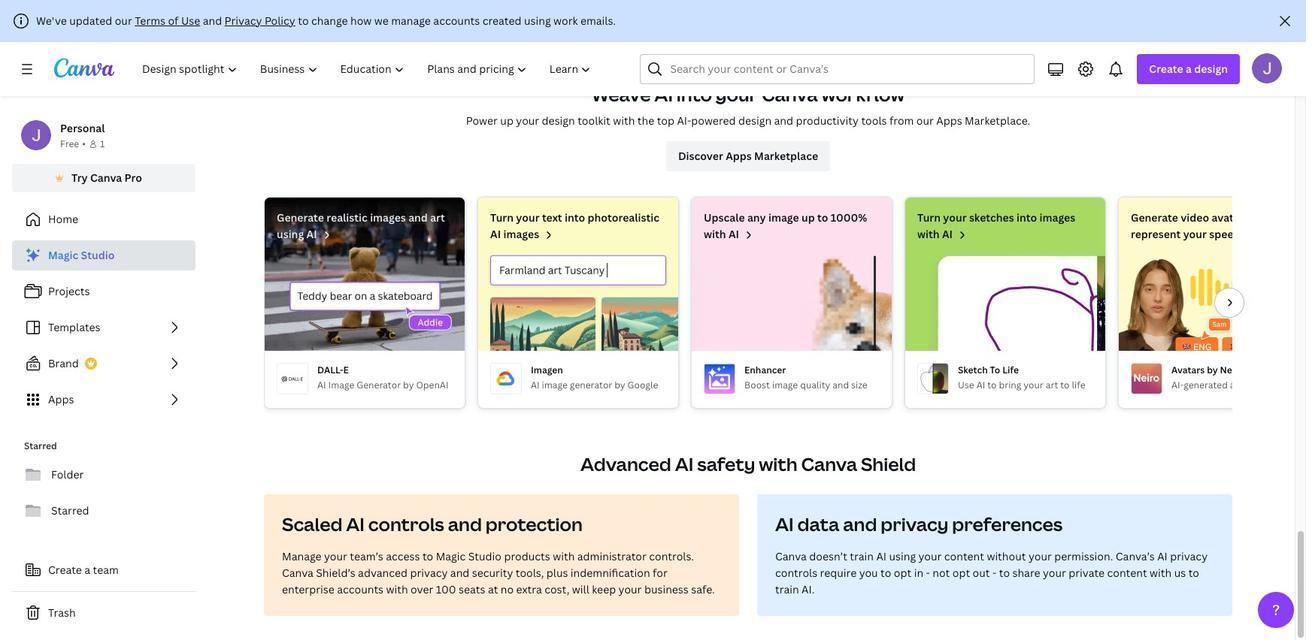 Task type: vqa. For each thing, say whether or not it's contained in the screenshot.
Orientation at top left
no



Task type: locate. For each thing, give the bounding box(es) containing it.
2 horizontal spatial images
[[1040, 211, 1076, 225]]

canva right try
[[90, 171, 122, 185]]

upscale
[[704, 211, 745, 225]]

up right power
[[500, 114, 514, 128]]

1 vertical spatial starred
[[51, 504, 89, 518]]

1 horizontal spatial content
[[1108, 566, 1148, 581]]

generate inside generate video avatars that represent your speech
[[1131, 211, 1179, 225]]

into right 'sketches'
[[1017, 211, 1037, 225]]

by up generated
[[1207, 364, 1218, 377]]

art
[[430, 211, 445, 225], [1046, 379, 1059, 392]]

art inside sketch to life use ai to bring your art to life
[[1046, 379, 1059, 392]]

0 horizontal spatial controls
[[368, 512, 444, 537]]

content down canva's on the bottom
[[1108, 566, 1148, 581]]

0 vertical spatial privacy
[[881, 512, 949, 537]]

create inside button
[[48, 563, 82, 578]]

canva up ai.
[[775, 550, 807, 564]]

2 horizontal spatial by
[[1207, 364, 1218, 377]]

into
[[677, 82, 712, 107], [565, 211, 585, 225], [1017, 211, 1037, 225]]

studio inside manage your team's access to magic studio products with administrator controls. canva shield's advanced privacy and security tools, plus indemnification for enterprise accounts with over 100 seats at no extra cost, will keep your business safe.
[[468, 550, 502, 564]]

with inside upscale any image up to 1000% with ai
[[704, 227, 726, 241]]

apps right from
[[937, 114, 963, 128]]

realistic
[[327, 211, 368, 225]]

your inside turn your text into photorealistic ai images
[[516, 211, 540, 225]]

privacy
[[225, 14, 262, 28]]

ai- down avatars
[[1172, 379, 1184, 392]]

a for design
[[1186, 62, 1192, 76]]

ai- right top
[[677, 114, 691, 128]]

canva inside button
[[90, 171, 122, 185]]

1 horizontal spatial our
[[917, 114, 934, 128]]

by left google
[[615, 379, 626, 392]]

and right data
[[843, 512, 877, 537]]

us
[[1175, 566, 1186, 581]]

change
[[311, 14, 348, 28]]

1 horizontal spatial studio
[[468, 550, 502, 564]]

0 horizontal spatial train
[[775, 583, 799, 597]]

and left privacy
[[203, 14, 222, 28]]

image
[[328, 379, 355, 392]]

starred inside button
[[51, 504, 89, 518]]

avatars up speech on the right top of page
[[1212, 211, 1250, 225]]

list
[[12, 241, 196, 415]]

1 vertical spatial accounts
[[337, 583, 384, 597]]

create for create a design
[[1150, 62, 1184, 76]]

100
[[436, 583, 456, 597]]

turn inside turn your sketches into images with ai
[[918, 211, 941, 225]]

marketplace
[[755, 149, 818, 163]]

0 horizontal spatial studio
[[81, 248, 115, 263]]

created
[[483, 14, 522, 28]]

1 vertical spatial magic
[[436, 550, 466, 564]]

1 horizontal spatial into
[[677, 82, 712, 107]]

powered
[[691, 114, 736, 128]]

1 vertical spatial ai-
[[1172, 379, 1184, 392]]

1 horizontal spatial train
[[850, 550, 874, 564]]

try canva pro
[[72, 171, 142, 185]]

productivity
[[796, 114, 859, 128]]

0 vertical spatial up
[[500, 114, 514, 128]]

your inside turn your sketches into images with ai
[[943, 211, 967, 225]]

and left the "size"
[[833, 379, 849, 392]]

generate video avatars that represent your speech
[[1131, 211, 1274, 241]]

apps inside button
[[726, 149, 752, 163]]

0 horizontal spatial turn
[[490, 211, 514, 225]]

to left 1000%
[[818, 211, 829, 225]]

and up security
[[448, 512, 482, 537]]

keep
[[592, 583, 616, 597]]

how
[[351, 14, 372, 28]]

1 horizontal spatial privacy
[[881, 512, 949, 537]]

0 vertical spatial our
[[115, 14, 132, 28]]

1 horizontal spatial use
[[958, 379, 975, 392]]

turn for ai
[[490, 211, 514, 225]]

1 vertical spatial studio
[[468, 550, 502, 564]]

and inside enhancer boost image quality and size
[[833, 379, 849, 392]]

team
[[93, 563, 119, 578]]

a inside create a design dropdown button
[[1186, 62, 1192, 76]]

ai inside turn your sketches into images with ai
[[942, 227, 953, 241]]

0 vertical spatial magic
[[48, 248, 78, 263]]

generate up represent
[[1131, 211, 1179, 225]]

1 vertical spatial using
[[277, 227, 304, 241]]

into up powered
[[677, 82, 712, 107]]

0 horizontal spatial content
[[945, 550, 985, 564]]

to inside manage your team's access to magic studio products with administrator controls. canva shield's advanced privacy and security tools, plus indemnification for enterprise accounts with over 100 seats at no extra cost, will keep your business safe.
[[423, 550, 433, 564]]

by inside imagen ai image generator by google
[[615, 379, 626, 392]]

1 horizontal spatial opt
[[953, 566, 970, 581]]

0 horizontal spatial a
[[84, 563, 90, 578]]

0 horizontal spatial design
[[542, 114, 575, 128]]

0 horizontal spatial up
[[500, 114, 514, 128]]

image down enhancer
[[772, 379, 798, 392]]

1 vertical spatial art
[[1046, 379, 1059, 392]]

image down imagen
[[542, 379, 568, 392]]

2 horizontal spatial using
[[889, 550, 916, 564]]

0 vertical spatial a
[[1186, 62, 1192, 76]]

0 vertical spatial apps
[[937, 114, 963, 128]]

opt left out
[[953, 566, 970, 581]]

ai
[[655, 82, 673, 107], [307, 227, 317, 241], [490, 227, 501, 241], [729, 227, 739, 241], [942, 227, 953, 241], [1247, 364, 1256, 377], [317, 379, 326, 392], [531, 379, 540, 392], [977, 379, 986, 392], [675, 452, 694, 477], [346, 512, 365, 537], [775, 512, 794, 537], [877, 550, 887, 564], [1158, 550, 1168, 564]]

0 horizontal spatial ai-
[[677, 114, 691, 128]]

1 vertical spatial apps
[[726, 149, 752, 163]]

image
[[769, 211, 799, 225], [542, 379, 568, 392], [772, 379, 798, 392]]

your left text
[[516, 211, 540, 225]]

studio down home link
[[81, 248, 115, 263]]

accounts down advanced
[[337, 583, 384, 597]]

design left jacob simon icon
[[1195, 62, 1228, 76]]

1 horizontal spatial create
[[1150, 62, 1184, 76]]

1 horizontal spatial a
[[1186, 62, 1192, 76]]

2 horizontal spatial privacy
[[1170, 550, 1208, 564]]

to right the 'access'
[[423, 550, 433, 564]]

without
[[987, 550, 1026, 564]]

0 horizontal spatial opt
[[894, 566, 912, 581]]

1 vertical spatial up
[[802, 211, 815, 225]]

use down sketch
[[958, 379, 975, 392]]

None search field
[[640, 54, 1035, 84]]

turn left 'sketches'
[[918, 211, 941, 225]]

1 vertical spatial use
[[958, 379, 975, 392]]

image inside enhancer boost image quality and size
[[772, 379, 798, 392]]

emails.
[[581, 14, 616, 28]]

1 turn from the left
[[490, 211, 514, 225]]

into for turn your text into photorealistic ai images
[[565, 211, 585, 225]]

terms of use link
[[135, 14, 200, 28]]

0 vertical spatial controls
[[368, 512, 444, 537]]

tools
[[862, 114, 887, 128]]

apps down brand
[[48, 393, 74, 407]]

accounts left created at top left
[[433, 14, 480, 28]]

1 horizontal spatial -
[[993, 566, 997, 581]]

magic up 100
[[436, 550, 466, 564]]

1 opt from the left
[[894, 566, 912, 581]]

a
[[1186, 62, 1192, 76], [84, 563, 90, 578]]

2 horizontal spatial design
[[1195, 62, 1228, 76]]

into inside turn your text into photorealistic ai images
[[565, 211, 585, 225]]

create inside dropdown button
[[1150, 62, 1184, 76]]

generate left the realistic
[[277, 211, 324, 225]]

1 horizontal spatial magic
[[436, 550, 466, 564]]

1 generate from the left
[[277, 211, 324, 225]]

privacy up 'in'
[[881, 512, 949, 537]]

products
[[504, 550, 550, 564]]

starred up folder
[[24, 440, 57, 453]]

0 horizontal spatial privacy
[[410, 566, 448, 581]]

- right 'in'
[[926, 566, 930, 581]]

0 horizontal spatial by
[[403, 379, 414, 392]]

shield
[[861, 452, 916, 477]]

create a team
[[48, 563, 119, 578]]

canva up productivity
[[762, 82, 818, 107]]

your up shield's
[[324, 550, 347, 564]]

using inside canva doesn't train ai using your content without your permission. canva's ai privacy controls require you to opt in - not opt out - to share your private content with us to train ai.
[[889, 550, 916, 564]]

images
[[370, 211, 406, 225], [1040, 211, 1076, 225], [504, 227, 539, 241]]

0 vertical spatial studio
[[81, 248, 115, 263]]

privacy up over
[[410, 566, 448, 581]]

your right bring on the right bottom of the page
[[1024, 379, 1044, 392]]

by
[[1207, 364, 1218, 377], [403, 379, 414, 392], [615, 379, 626, 392]]

1 horizontal spatial design
[[739, 114, 772, 128]]

0 vertical spatial ai-
[[677, 114, 691, 128]]

design inside dropdown button
[[1195, 62, 1228, 76]]

our inside weave ai into your canva workflow power up your design toolkit with the top ai-powered design and productivity tools from our apps marketplace.
[[917, 114, 934, 128]]

with inside weave ai into your canva workflow power up your design toolkit with the top ai-powered design and productivity tools from our apps marketplace.
[[613, 114, 635, 128]]

turn left text
[[490, 211, 514, 225]]

to down without
[[999, 566, 1010, 581]]

2 vertical spatial using
[[889, 550, 916, 564]]

by left openai
[[403, 379, 414, 392]]

create a design
[[1150, 62, 1228, 76]]

magic inside manage your team's access to magic studio products with administrator controls. canva shield's advanced privacy and security tools, plus indemnification for enterprise accounts with over 100 seats at no extra cost, will keep your business safe.
[[436, 550, 466, 564]]

generate inside generate realistic images and art using ai
[[277, 211, 324, 225]]

and
[[203, 14, 222, 28], [774, 114, 794, 128], [409, 211, 428, 225], [833, 379, 849, 392], [448, 512, 482, 537], [843, 512, 877, 537], [450, 566, 470, 581]]

into right text
[[565, 211, 585, 225]]

ai inside dall-e ai image generator by openai
[[317, 379, 326, 392]]

life
[[1003, 364, 1019, 377]]

your up not
[[919, 550, 942, 564]]

magic studio link
[[12, 241, 196, 271]]

2 opt from the left
[[953, 566, 970, 581]]

- right out
[[993, 566, 997, 581]]

canva left shield
[[801, 452, 858, 477]]

accounts
[[433, 14, 480, 28], [337, 583, 384, 597]]

train left ai.
[[775, 583, 799, 597]]

image inside imagen ai image generator by google
[[542, 379, 568, 392]]

1 vertical spatial train
[[775, 583, 799, 597]]

2 horizontal spatial into
[[1017, 211, 1037, 225]]

studio up security
[[468, 550, 502, 564]]

manage
[[282, 550, 322, 564]]

canva down the manage
[[282, 566, 314, 581]]

magic down home
[[48, 248, 78, 263]]

•
[[82, 138, 86, 150]]

use right "of"
[[181, 14, 200, 28]]

seats
[[459, 583, 486, 597]]

2 generate from the left
[[1131, 211, 1179, 225]]

into inside weave ai into your canva workflow power up your design toolkit with the top ai-powered design and productivity tools from our apps marketplace.
[[677, 82, 712, 107]]

into for turn your sketches into images with ai
[[1017, 211, 1037, 225]]

content up out
[[945, 550, 985, 564]]

image right any
[[769, 211, 799, 225]]

power
[[466, 114, 498, 128]]

a inside create a team button
[[84, 563, 90, 578]]

0 horizontal spatial images
[[370, 211, 406, 225]]

1 vertical spatial avatars
[[1230, 379, 1262, 392]]

your left 'sketches'
[[943, 211, 967, 225]]

enhancer boost image quality and size
[[745, 364, 868, 392]]

to right you
[[881, 566, 892, 581]]

1 horizontal spatial images
[[504, 227, 539, 241]]

0 horizontal spatial art
[[430, 211, 445, 225]]

1 vertical spatial privacy
[[1170, 550, 1208, 564]]

avatars down neiro
[[1230, 379, 1262, 392]]

at
[[488, 583, 498, 597]]

1 vertical spatial content
[[1108, 566, 1148, 581]]

0 vertical spatial using
[[524, 14, 551, 28]]

0 vertical spatial starred
[[24, 440, 57, 453]]

train
[[850, 550, 874, 564], [775, 583, 799, 597]]

2 horizontal spatial apps
[[937, 114, 963, 128]]

video
[[1181, 211, 1210, 225]]

create for create a team
[[48, 563, 82, 578]]

1 vertical spatial controls
[[775, 566, 818, 581]]

starred button
[[12, 496, 196, 527]]

ai- inside weave ai into your canva workflow power up your design toolkit with the top ai-powered design and productivity tools from our apps marketplace.
[[677, 114, 691, 128]]

apps right discover
[[726, 149, 752, 163]]

up left 1000%
[[802, 211, 815, 225]]

weave
[[592, 82, 651, 107]]

design up discover apps marketplace
[[739, 114, 772, 128]]

1 vertical spatial create
[[48, 563, 82, 578]]

access
[[386, 550, 420, 564]]

and inside manage your team's access to magic studio products with administrator controls. canva shield's advanced privacy and security tools, plus indemnification for enterprise accounts with over 100 seats at no extra cost, will keep your business safe.
[[450, 566, 470, 581]]

1 horizontal spatial generate
[[1131, 211, 1179, 225]]

0 horizontal spatial apps
[[48, 393, 74, 407]]

and up seats
[[450, 566, 470, 581]]

indemnification
[[571, 566, 650, 581]]

0 vertical spatial accounts
[[433, 14, 480, 28]]

neiro
[[1220, 364, 1245, 377]]

turn for with
[[918, 211, 941, 225]]

turn inside turn your text into photorealistic ai images
[[490, 211, 514, 225]]

0 horizontal spatial magic
[[48, 248, 78, 263]]

discover apps marketplace
[[678, 149, 818, 163]]

image for up
[[769, 211, 799, 225]]

1 horizontal spatial ai-
[[1172, 379, 1184, 392]]

privacy up us
[[1170, 550, 1208, 564]]

0 horizontal spatial accounts
[[337, 583, 384, 597]]

design left toolkit
[[542, 114, 575, 128]]

starred down folder
[[51, 504, 89, 518]]

cost,
[[545, 583, 570, 597]]

to down to
[[988, 379, 997, 392]]

2 vertical spatial privacy
[[410, 566, 448, 581]]

1 horizontal spatial apps
[[726, 149, 752, 163]]

0 vertical spatial avatars
[[1212, 211, 1250, 225]]

controls up the 'access'
[[368, 512, 444, 537]]

try canva pro button
[[12, 164, 196, 193]]

our left terms
[[115, 14, 132, 28]]

controls up ai.
[[775, 566, 818, 581]]

1 horizontal spatial by
[[615, 379, 626, 392]]

1 horizontal spatial turn
[[918, 211, 941, 225]]

2 turn from the left
[[918, 211, 941, 225]]

projects
[[48, 284, 90, 299]]

updated
[[69, 14, 112, 28]]

1 horizontal spatial controls
[[775, 566, 818, 581]]

google
[[628, 379, 658, 392]]

ai inside weave ai into your canva workflow power up your design toolkit with the top ai-powered design and productivity tools from our apps marketplace.
[[655, 82, 673, 107]]

into inside turn your sketches into images with ai
[[1017, 211, 1037, 225]]

size
[[852, 379, 868, 392]]

design
[[1195, 62, 1228, 76], [542, 114, 575, 128], [739, 114, 772, 128]]

avatars
[[1212, 211, 1250, 225], [1230, 379, 1262, 392]]

0 horizontal spatial -
[[926, 566, 930, 581]]

your down "video"
[[1184, 227, 1207, 241]]

brand
[[48, 357, 79, 371]]

home link
[[12, 205, 196, 235]]

image inside upscale any image up to 1000% with ai
[[769, 211, 799, 225]]

to
[[298, 14, 309, 28], [818, 211, 829, 225], [988, 379, 997, 392], [1061, 379, 1070, 392], [423, 550, 433, 564], [881, 566, 892, 581], [999, 566, 1010, 581], [1189, 566, 1200, 581]]

1 horizontal spatial up
[[802, 211, 815, 225]]

0 horizontal spatial generate
[[277, 211, 324, 225]]

0 vertical spatial art
[[430, 211, 445, 225]]

images inside turn your sketches into images with ai
[[1040, 211, 1076, 225]]

and up marketplace
[[774, 114, 794, 128]]

1 horizontal spatial art
[[1046, 379, 1059, 392]]

1 vertical spatial our
[[917, 114, 934, 128]]

canva inside weave ai into your canva workflow power up your design toolkit with the top ai-powered design and productivity tools from our apps marketplace.
[[762, 82, 818, 107]]

apps link
[[12, 385, 196, 415]]

over
[[411, 583, 434, 597]]

images inside turn your text into photorealistic ai images
[[504, 227, 539, 241]]

0 horizontal spatial our
[[115, 14, 132, 28]]

-
[[926, 566, 930, 581], [993, 566, 997, 581]]

0 vertical spatial use
[[181, 14, 200, 28]]

use
[[181, 14, 200, 28], [958, 379, 975, 392]]

train up you
[[850, 550, 874, 564]]

0 horizontal spatial create
[[48, 563, 82, 578]]

our
[[115, 14, 132, 28], [917, 114, 934, 128]]

to inside upscale any image up to 1000% with ai
[[818, 211, 829, 225]]

by inside avatars by neiro ai ai-generated avatars
[[1207, 364, 1218, 377]]

and right the realistic
[[409, 211, 428, 225]]

our right from
[[917, 114, 934, 128]]

studio
[[81, 248, 115, 263], [468, 550, 502, 564]]

0 vertical spatial create
[[1150, 62, 1184, 76]]

jacob simon image
[[1252, 53, 1282, 83]]

0 horizontal spatial using
[[277, 227, 304, 241]]

1 vertical spatial a
[[84, 563, 90, 578]]

your inside generate video avatars that represent your speech
[[1184, 227, 1207, 241]]

apps
[[937, 114, 963, 128], [726, 149, 752, 163], [48, 393, 74, 407]]

0 horizontal spatial into
[[565, 211, 585, 225]]

Search search field
[[671, 55, 1005, 83]]

starred link
[[12, 496, 196, 527]]

2 vertical spatial apps
[[48, 393, 74, 407]]

your up powered
[[716, 82, 758, 107]]

opt left 'in'
[[894, 566, 912, 581]]

that
[[1252, 211, 1274, 225]]

we've
[[36, 14, 67, 28]]

and inside weave ai into your canva workflow power up your design toolkit with the top ai-powered design and productivity tools from our apps marketplace.
[[774, 114, 794, 128]]

plus
[[547, 566, 568, 581]]



Task type: describe. For each thing, give the bounding box(es) containing it.
ai.
[[802, 583, 815, 597]]

ai inside generate realistic images and art using ai
[[307, 227, 317, 241]]

canva doesn't train ai using your content without your permission. canva's ai privacy controls require you to opt in - not opt out - to share your private content with us to train ai.
[[775, 550, 1208, 597]]

any
[[748, 211, 766, 225]]

discover
[[678, 149, 723, 163]]

represent
[[1131, 227, 1181, 241]]

doesn't
[[810, 550, 848, 564]]

business
[[645, 583, 689, 597]]

will
[[572, 583, 590, 597]]

your right power
[[516, 114, 539, 128]]

to left the life
[[1061, 379, 1070, 392]]

list containing magic studio
[[12, 241, 196, 415]]

1 - from the left
[[926, 566, 930, 581]]

upscale any image up to 1000% with ai
[[704, 211, 868, 241]]

to right policy
[[298, 14, 309, 28]]

accounts inside manage your team's access to magic studio products with administrator controls. canva shield's advanced privacy and security tools, plus indemnification for enterprise accounts with over 100 seats at no extra cost, will keep your business safe.
[[337, 583, 384, 597]]

1 horizontal spatial using
[[524, 14, 551, 28]]

no
[[501, 583, 514, 597]]

dall-
[[317, 364, 343, 377]]

ai inside sketch to life use ai to bring your art to life
[[977, 379, 986, 392]]

templates
[[48, 320, 100, 335]]

policy
[[265, 14, 295, 28]]

administrator
[[578, 550, 647, 564]]

0 vertical spatial train
[[850, 550, 874, 564]]

free •
[[60, 138, 86, 150]]

out
[[973, 566, 990, 581]]

0 horizontal spatial use
[[181, 14, 200, 28]]

avatars inside avatars by neiro ai ai-generated avatars
[[1230, 379, 1262, 392]]

you
[[859, 566, 878, 581]]

by inside dall-e ai image generator by openai
[[403, 379, 414, 392]]

using inside generate realistic images and art using ai
[[277, 227, 304, 241]]

require
[[820, 566, 857, 581]]

trash
[[48, 606, 76, 621]]

from
[[890, 114, 914, 128]]

ai inside turn your text into photorealistic ai images
[[490, 227, 501, 241]]

ai inside imagen ai image generator by google
[[531, 379, 540, 392]]

safety
[[697, 452, 755, 477]]

your inside sketch to life use ai to bring your art to life
[[1024, 379, 1044, 392]]

canva inside manage your team's access to magic studio products with administrator controls. canva shield's advanced privacy and security tools, plus indemnification for enterprise accounts with over 100 seats at no extra cost, will keep your business safe.
[[282, 566, 314, 581]]

weave ai into your canva workflow power up your design toolkit with the top ai-powered design and productivity tools from our apps marketplace.
[[466, 82, 1031, 128]]

life
[[1072, 379, 1086, 392]]

bring
[[999, 379, 1022, 392]]

a for team
[[84, 563, 90, 578]]

image for generator
[[542, 379, 568, 392]]

up inside weave ai into your canva workflow power up your design toolkit with the top ai-powered design and productivity tools from our apps marketplace.
[[500, 114, 514, 128]]

the
[[638, 114, 655, 128]]

not
[[933, 566, 950, 581]]

use inside sketch to life use ai to bring your art to life
[[958, 379, 975, 392]]

in
[[914, 566, 924, 581]]

avatars inside generate video avatars that represent your speech
[[1212, 211, 1250, 225]]

up inside upscale any image up to 1000% with ai
[[802, 211, 815, 225]]

workflow
[[822, 82, 905, 107]]

for
[[653, 566, 668, 581]]

privacy policy link
[[225, 14, 295, 28]]

to right us
[[1189, 566, 1200, 581]]

1
[[100, 138, 105, 150]]

share
[[1013, 566, 1041, 581]]

tools,
[[516, 566, 544, 581]]

dall-e ai image generator by openai
[[317, 364, 449, 392]]

advanced
[[358, 566, 408, 581]]

generator
[[357, 379, 401, 392]]

generate for your
[[1131, 211, 1179, 225]]

with inside canva doesn't train ai using your content without your permission. canva's ai privacy controls require you to opt in - not opt out - to share your private content with us to train ai.
[[1150, 566, 1172, 581]]

shield's
[[316, 566, 356, 581]]

images inside generate realistic images and art using ai
[[370, 211, 406, 225]]

speech
[[1210, 227, 1246, 241]]

canva inside canva doesn't train ai using your content without your permission. canva's ai privacy controls require you to opt in - not opt out - to share your private content with us to train ai.
[[775, 550, 807, 564]]

controls inside canva doesn't train ai using your content without your permission. canva's ai privacy controls require you to opt in - not opt out - to share your private content with us to train ai.
[[775, 566, 818, 581]]

image for quality
[[772, 379, 798, 392]]

and inside generate realistic images and art using ai
[[409, 211, 428, 225]]

privacy inside manage your team's access to magic studio products with administrator controls. canva shield's advanced privacy and security tools, plus indemnification for enterprise accounts with over 100 seats at no extra cost, will keep your business safe.
[[410, 566, 448, 581]]

imagen ai image generator by google
[[531, 364, 658, 392]]

enhancer
[[745, 364, 786, 377]]

marketplace.
[[965, 114, 1031, 128]]

advanced
[[581, 452, 672, 477]]

1 horizontal spatial accounts
[[433, 14, 480, 28]]

create a team button
[[12, 556, 196, 586]]

generate realistic images and art using ai
[[277, 211, 445, 241]]

templates link
[[12, 313, 196, 343]]

sketch
[[958, 364, 988, 377]]

1000%
[[831, 211, 868, 225]]

safe.
[[691, 583, 715, 597]]

text
[[542, 211, 562, 225]]

folder
[[51, 468, 84, 482]]

2 - from the left
[[993, 566, 997, 581]]

generate for using
[[277, 211, 324, 225]]

home
[[48, 212, 78, 226]]

brand link
[[12, 349, 196, 379]]

with inside turn your sketches into images with ai
[[918, 227, 940, 241]]

data
[[798, 512, 840, 537]]

sketches
[[969, 211, 1014, 225]]

discover apps marketplace button
[[666, 141, 830, 171]]

imagen
[[531, 364, 563, 377]]

private
[[1069, 566, 1105, 581]]

security
[[472, 566, 513, 581]]

top level navigation element
[[132, 54, 604, 84]]

your down indemnification
[[619, 583, 642, 597]]

manage your team's access to magic studio products with administrator controls. canva shield's advanced privacy and security tools, plus indemnification for enterprise accounts with over 100 seats at no extra cost, will keep your business safe.
[[282, 550, 715, 597]]

apps inside weave ai into your canva workflow power up your design toolkit with the top ai-powered design and productivity tools from our apps marketplace.
[[937, 114, 963, 128]]

turn your text into photorealistic ai images
[[490, 211, 660, 241]]

quality
[[800, 379, 831, 392]]

0 vertical spatial content
[[945, 550, 985, 564]]

art inside generate realistic images and art using ai
[[430, 211, 445, 225]]

protection
[[486, 512, 583, 537]]

try
[[72, 171, 88, 185]]

ai- inside avatars by neiro ai ai-generated avatars
[[1172, 379, 1184, 392]]

free
[[60, 138, 79, 150]]

work
[[554, 14, 578, 28]]

ai inside upscale any image up to 1000% with ai
[[729, 227, 739, 241]]

ai inside avatars by neiro ai ai-generated avatars
[[1247, 364, 1256, 377]]

e
[[343, 364, 349, 377]]

terms
[[135, 14, 166, 28]]

your up share
[[1029, 550, 1052, 564]]

privacy inside canva doesn't train ai using your content without your permission. canva's ai privacy controls require you to opt in - not opt out - to share your private content with us to train ai.
[[1170, 550, 1208, 564]]

team's
[[350, 550, 383, 564]]

to
[[990, 364, 1001, 377]]

we
[[374, 14, 389, 28]]

avatars by neiro ai ai-generated avatars
[[1172, 364, 1262, 392]]

generated
[[1184, 379, 1228, 392]]

pro
[[125, 171, 142, 185]]

of
[[168, 14, 179, 28]]

personal
[[60, 121, 105, 135]]

trash link
[[12, 599, 196, 629]]

folder button
[[12, 460, 196, 490]]

your right share
[[1043, 566, 1066, 581]]



